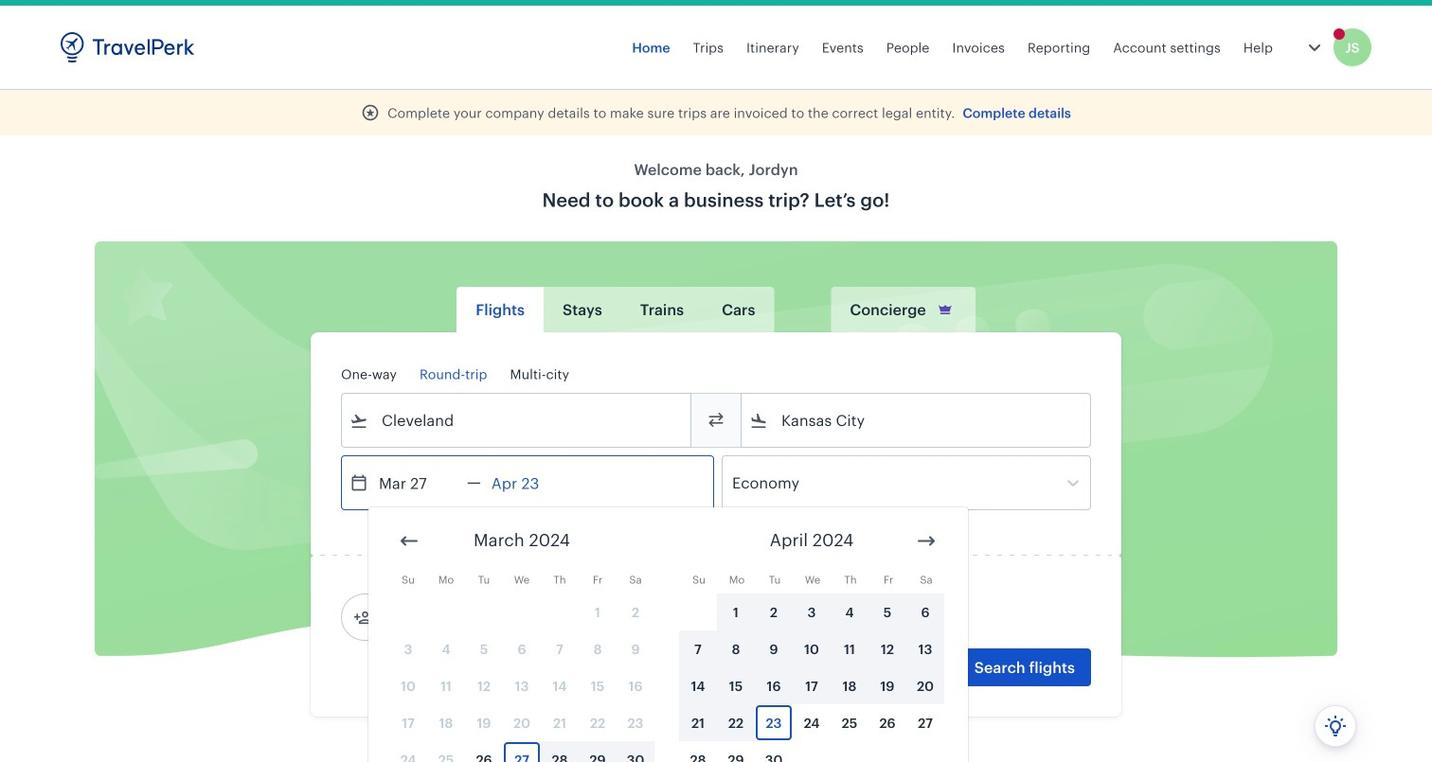 Task type: describe. For each thing, give the bounding box(es) containing it.
Return text field
[[481, 457, 579, 510]]

From search field
[[368, 405, 666, 436]]

To search field
[[768, 405, 1066, 436]]

Depart text field
[[368, 457, 467, 510]]



Task type: locate. For each thing, give the bounding box(es) containing it.
move forward to switch to the next month. image
[[915, 530, 938, 553]]

calendar application
[[368, 508, 1432, 762]]

move backward to switch to the previous month. image
[[398, 530, 421, 553]]

Add first traveler search field
[[372, 602, 569, 633]]



